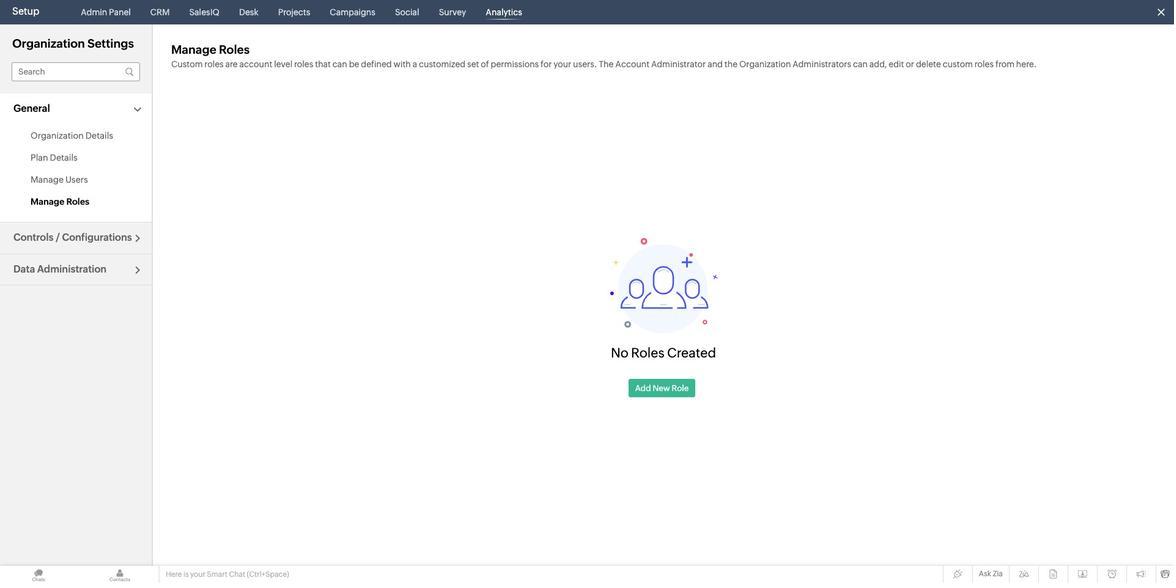 Task type: vqa. For each thing, say whether or not it's contained in the screenshot.
Dashboard LINK
no



Task type: describe. For each thing, give the bounding box(es) containing it.
chats image
[[0, 567, 77, 584]]

admin
[[81, 7, 107, 17]]

admin panel link
[[76, 0, 136, 24]]

contacts image
[[81, 567, 158, 584]]

zia
[[993, 570, 1003, 579]]

analytics
[[486, 7, 522, 17]]

chat
[[229, 571, 245, 579]]

smart
[[207, 571, 228, 579]]

(ctrl+space)
[[247, 571, 289, 579]]

campaigns
[[330, 7, 376, 17]]

projects
[[278, 7, 310, 17]]

campaigns link
[[325, 0, 381, 24]]

desk
[[239, 7, 259, 17]]

survey
[[439, 7, 466, 17]]

survey link
[[434, 0, 471, 24]]

social link
[[390, 0, 424, 24]]



Task type: locate. For each thing, give the bounding box(es) containing it.
salesiq link
[[184, 0, 224, 24]]

ask
[[979, 570, 992, 579]]

your
[[190, 571, 206, 579]]

salesiq
[[189, 7, 220, 17]]

setup
[[12, 6, 39, 17]]

desk link
[[234, 0, 264, 24]]

is
[[183, 571, 189, 579]]

analytics link
[[481, 0, 527, 24]]

social
[[395, 7, 420, 17]]

projects link
[[273, 0, 315, 24]]

admin panel
[[81, 7, 131, 17]]

crm link
[[146, 0, 175, 24]]

panel
[[109, 7, 131, 17]]

here
[[166, 571, 182, 579]]

here is your smart chat (ctrl+space)
[[166, 571, 289, 579]]

crm
[[150, 7, 170, 17]]

ask zia
[[979, 570, 1003, 579]]



